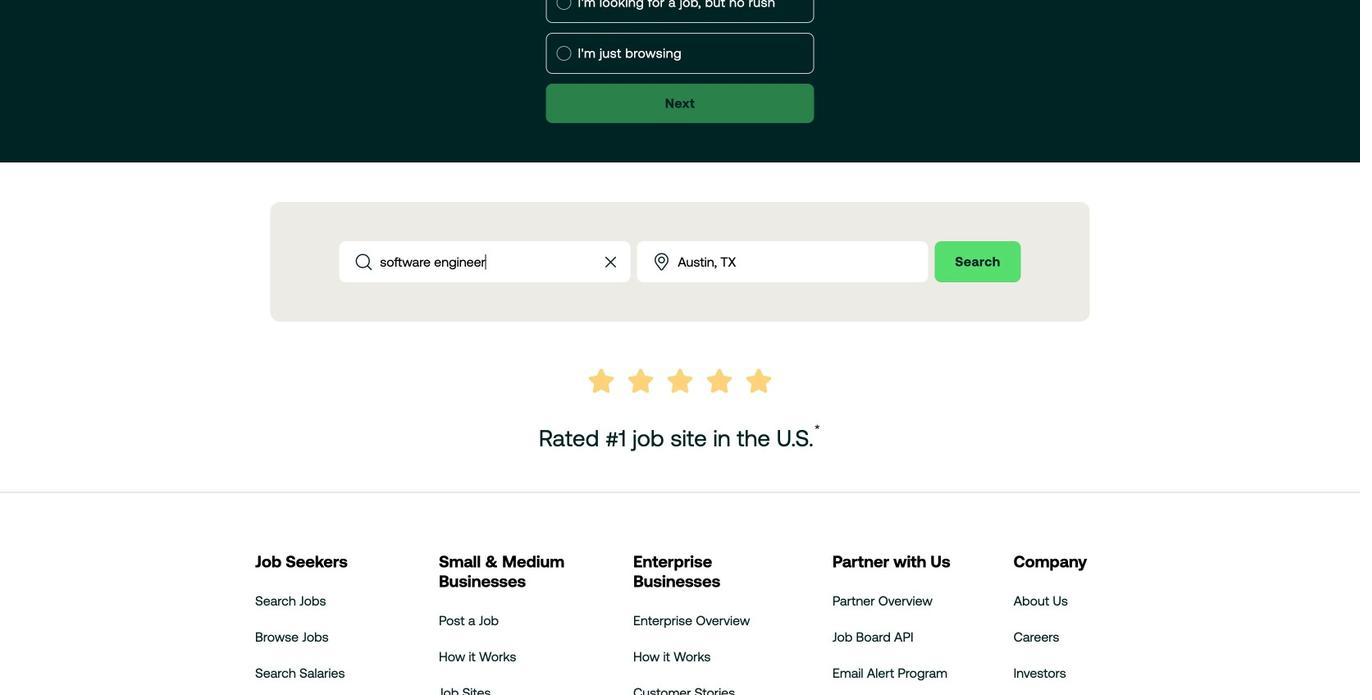 Task type: locate. For each thing, give the bounding box(es) containing it.
None radio
[[557, 0, 572, 10]]

Search location or remote text field
[[678, 242, 929, 282]]

None radio
[[557, 46, 572, 61]]

None field
[[339, 241, 631, 282], [637, 241, 929, 282], [339, 241, 631, 282]]



Task type: describe. For each thing, give the bounding box(es) containing it.
none field search location or remote
[[637, 241, 929, 282]]

clear image
[[601, 252, 621, 272]]

Search job title or keyword text field
[[380, 242, 585, 282]]



